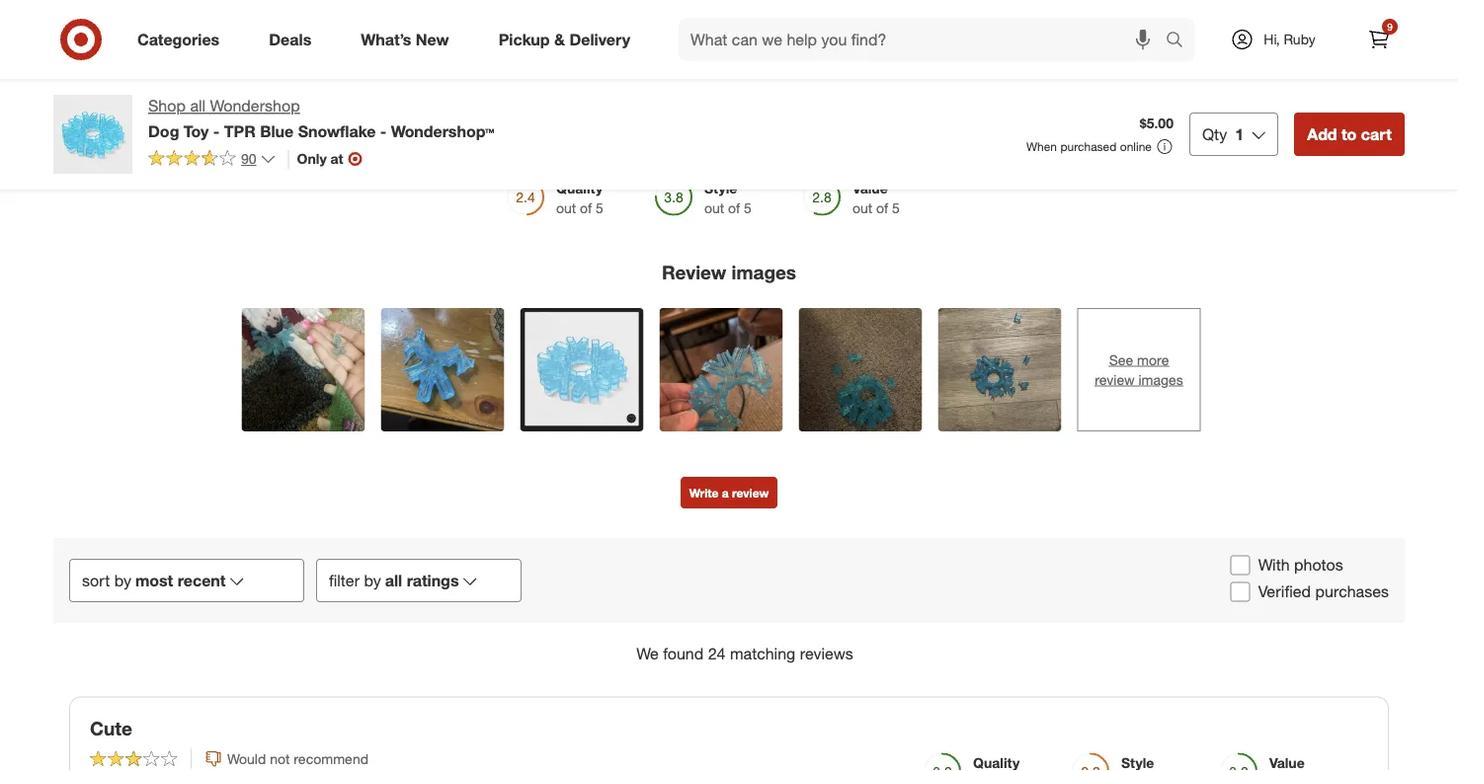 Task type: describe. For each thing, give the bounding box(es) containing it.
see
[[1109, 352, 1134, 369]]

What can we help you find? suggestions appear below search field
[[679, 18, 1171, 61]]

would
[[227, 751, 266, 768]]

0 horizontal spatial 1
[[393, 110, 399, 125]]

review for see more review images
[[1095, 372, 1135, 389]]

of for value
[[877, 199, 889, 217]]

sort by most recent
[[82, 572, 226, 591]]

9 link
[[1358, 18, 1401, 61]]

what's
[[361, 30, 411, 49]]

filter
[[329, 572, 360, 591]]

filter by all ratings
[[329, 572, 459, 591]]

matching
[[730, 645, 796, 664]]

by for sort by
[[114, 572, 131, 591]]

% for 47
[[704, 35, 716, 50]]

stars for 3 stars
[[400, 73, 426, 88]]

wondershop
[[210, 96, 300, 116]]

pickup
[[499, 30, 550, 49]]

5 for style out of 5
[[744, 199, 752, 217]]

out for style out of 5
[[705, 199, 725, 217]]

delivery
[[570, 30, 630, 49]]

a
[[722, 486, 729, 501]]

% for 12
[[704, 73, 716, 88]]

what's new link
[[344, 18, 474, 61]]

guest review image 2 of 7, zoom in image
[[381, 309, 504, 432]]

more
[[1137, 352, 1169, 369]]

3
[[390, 73, 396, 88]]

wondershop™
[[391, 121, 495, 141]]

star
[[403, 110, 423, 125]]

to
[[1342, 125, 1357, 144]]

deals link
[[252, 18, 336, 61]]

value out of 5
[[853, 180, 900, 217]]

pickup & delivery
[[499, 30, 630, 49]]

when
[[1027, 139, 1057, 154]]

see more review images
[[1095, 352, 1184, 389]]

5 for value out of 5
[[892, 199, 900, 217]]

47
[[691, 35, 704, 50]]

categories link
[[121, 18, 244, 61]]

5 stars
[[390, 35, 426, 50]]

Verified purchases checkbox
[[1231, 583, 1251, 603]]

value
[[853, 180, 888, 197]]

tpr
[[224, 121, 256, 141]]

all inside the shop all wondershop dog toy - tpr blue snowflake - wondershop™
[[190, 96, 206, 116]]

14 %
[[691, 54, 716, 69]]

found
[[663, 645, 704, 664]]

out for quality out of 5
[[556, 199, 576, 217]]

guest review image 5 of 7, zoom in image
[[799, 309, 922, 432]]

we found 24 matching reviews
[[637, 645, 854, 664]]

online
[[1120, 139, 1152, 154]]

most
[[135, 572, 173, 591]]

toy
[[184, 121, 209, 141]]

qty
[[1203, 125, 1228, 144]]

add to cart button
[[1295, 113, 1405, 156]]

3 stars
[[390, 73, 426, 88]]

9
[[1388, 20, 1393, 33]]

what's new
[[361, 30, 449, 49]]

images inside see more review images
[[1139, 372, 1184, 389]]

out for value out of 5
[[853, 199, 873, 217]]

hi,
[[1264, 31, 1280, 48]]

reviews
[[800, 645, 854, 664]]

at
[[331, 150, 343, 167]]

1 horizontal spatial 1
[[1235, 125, 1244, 144]]

1 star
[[393, 110, 423, 125]]

add to cart
[[1308, 125, 1392, 144]]

review
[[662, 262, 727, 284]]

purchased
[[1061, 139, 1117, 154]]

90 link
[[148, 149, 276, 172]]

cart
[[1361, 125, 1392, 144]]

5 for quality out of 5
[[596, 199, 604, 217]]

12
[[691, 73, 704, 88]]

not
[[270, 751, 290, 768]]

blue
[[260, 121, 294, 141]]

% for 14
[[704, 54, 716, 69]]

write a review button
[[681, 478, 778, 509]]

deals
[[269, 30, 312, 49]]

photos
[[1295, 556, 1344, 576]]



Task type: vqa. For each thing, say whether or not it's contained in the screenshot.
Christmas within "link"
no



Task type: locate. For each thing, give the bounding box(es) containing it.
1 stars from the top
[[400, 35, 426, 50]]

all left ratings
[[385, 572, 402, 591]]

% up 14 %
[[704, 35, 716, 50]]

- right toy
[[213, 121, 220, 141]]

0 vertical spatial review
[[1095, 372, 1135, 389]]

0 horizontal spatial review
[[732, 486, 769, 501]]

stars for 5 stars
[[400, 35, 426, 50]]

of down quality
[[580, 199, 592, 217]]

0 horizontal spatial images
[[732, 262, 797, 284]]

dog
[[148, 121, 179, 141]]

1 left star at the top left of the page
[[393, 110, 399, 125]]

1 vertical spatial stars
[[400, 73, 426, 88]]

categories
[[137, 30, 220, 49]]

&
[[554, 30, 565, 49]]

2 of from the left
[[728, 199, 740, 217]]

purchases
[[1316, 583, 1389, 602]]

1 by from the left
[[114, 572, 131, 591]]

images right review
[[732, 262, 797, 284]]

0 horizontal spatial -
[[213, 121, 220, 141]]

2 % from the top
[[704, 54, 716, 69]]

1 out from the left
[[556, 199, 576, 217]]

3 of from the left
[[877, 199, 889, 217]]

guest review image 4 of 7, zoom in image
[[660, 309, 783, 432]]

5 inside value out of 5
[[892, 199, 900, 217]]

1 vertical spatial all
[[385, 572, 402, 591]]

of
[[580, 199, 592, 217], [728, 199, 740, 217], [877, 199, 889, 217]]

verified purchases
[[1259, 583, 1389, 602]]

12 %
[[691, 73, 716, 88]]

of for style
[[728, 199, 740, 217]]

style
[[705, 180, 738, 197]]

0 vertical spatial stars
[[400, 35, 426, 50]]

images
[[732, 262, 797, 284], [1139, 372, 1184, 389]]

review right a
[[732, 486, 769, 501]]

1 horizontal spatial images
[[1139, 372, 1184, 389]]

ruby
[[1284, 31, 1316, 48]]

1 of from the left
[[580, 199, 592, 217]]

add
[[1308, 125, 1338, 144]]

2 by from the left
[[364, 572, 381, 591]]

only at
[[297, 150, 343, 167]]

of down style
[[728, 199, 740, 217]]

review inside button
[[732, 486, 769, 501]]

snowflake
[[298, 121, 376, 141]]

images down "more"
[[1139, 372, 1184, 389]]

1 horizontal spatial all
[[385, 572, 402, 591]]

1 vertical spatial review
[[732, 486, 769, 501]]

3.6
[[769, 35, 824, 83]]

of inside value out of 5
[[877, 199, 889, 217]]

of inside style out of 5
[[728, 199, 740, 217]]

would not recommend
[[227, 751, 369, 768]]

-
[[213, 121, 220, 141], [380, 121, 387, 141]]

out inside quality out of 5
[[556, 199, 576, 217]]

2 - from the left
[[380, 121, 387, 141]]

with photos
[[1259, 556, 1344, 576]]

shop
[[148, 96, 186, 116]]

by
[[114, 572, 131, 591], [364, 572, 381, 591]]

90
[[241, 150, 256, 167]]

write
[[690, 486, 719, 501]]

1 vertical spatial %
[[704, 54, 716, 69]]

1 vertical spatial images
[[1139, 372, 1184, 389]]

5 inside quality out of 5
[[596, 199, 604, 217]]

we
[[637, 645, 659, 664]]

verified
[[1259, 583, 1311, 602]]

1 horizontal spatial review
[[1095, 372, 1135, 389]]

see more review images button
[[1078, 309, 1201, 432]]

of inside quality out of 5
[[580, 199, 592, 217]]

hi, ruby
[[1264, 31, 1316, 48]]

qty 1
[[1203, 125, 1244, 144]]

all up toy
[[190, 96, 206, 116]]

style out of 5
[[705, 180, 752, 217]]

all
[[190, 96, 206, 116], [385, 572, 402, 591]]

when purchased online
[[1027, 139, 1152, 154]]

review down the see at the top right
[[1095, 372, 1135, 389]]

1
[[393, 110, 399, 125], [1235, 125, 1244, 144]]

out
[[556, 199, 576, 217], [705, 199, 725, 217], [853, 199, 873, 217]]

2 vertical spatial %
[[704, 73, 716, 88]]

% up 12 %
[[704, 54, 716, 69]]

2 horizontal spatial of
[[877, 199, 889, 217]]

guest review image 1 of 7, zoom in image
[[242, 309, 365, 432]]

2 horizontal spatial out
[[853, 199, 873, 217]]

quality out of 5
[[556, 180, 604, 217]]

by for filter by
[[364, 572, 381, 591]]

1 horizontal spatial of
[[728, 199, 740, 217]]

review for write a review
[[732, 486, 769, 501]]

by right the filter
[[364, 572, 381, 591]]

guest review image 3 of 7, zoom in image
[[520, 309, 644, 432]]

- left "1 star"
[[380, 121, 387, 141]]

new
[[416, 30, 449, 49]]

$5.00
[[1140, 115, 1174, 132]]

2 out from the left
[[705, 199, 725, 217]]

review inside see more review images
[[1095, 372, 1135, 389]]

of down value
[[877, 199, 889, 217]]

with
[[1259, 556, 1290, 576]]

0 horizontal spatial out
[[556, 199, 576, 217]]

3 out from the left
[[853, 199, 873, 217]]

out inside value out of 5
[[853, 199, 873, 217]]

14
[[691, 54, 704, 69]]

image of dog toy - tpr blue snowflake - wondershop™ image
[[53, 95, 132, 174]]

1 horizontal spatial -
[[380, 121, 387, 141]]

out down style
[[705, 199, 725, 217]]

search button
[[1157, 18, 1205, 65]]

%
[[704, 35, 716, 50], [704, 54, 716, 69], [704, 73, 716, 88]]

% down 14 %
[[704, 73, 716, 88]]

0 horizontal spatial all
[[190, 96, 206, 116]]

out inside style out of 5
[[705, 199, 725, 217]]

sort
[[82, 572, 110, 591]]

24
[[708, 645, 726, 664]]

With photos checkbox
[[1231, 556, 1251, 576]]

only
[[297, 150, 327, 167]]

0 horizontal spatial by
[[114, 572, 131, 591]]

stars
[[400, 35, 426, 50], [400, 73, 426, 88]]

recent
[[178, 572, 226, 591]]

pickup & delivery link
[[482, 18, 655, 61]]

0 vertical spatial %
[[704, 35, 716, 50]]

0 horizontal spatial of
[[580, 199, 592, 217]]

review
[[1095, 372, 1135, 389], [732, 486, 769, 501]]

47 %
[[691, 35, 716, 50]]

0 vertical spatial all
[[190, 96, 206, 116]]

recommend
[[294, 751, 369, 768]]

ratings
[[407, 572, 459, 591]]

1 horizontal spatial out
[[705, 199, 725, 217]]

1 horizontal spatial by
[[364, 572, 381, 591]]

1 right qty
[[1235, 125, 1244, 144]]

write a review
[[690, 486, 769, 501]]

guest review image 6 of 7, zoom in image
[[938, 309, 1062, 432]]

shop all wondershop dog toy - tpr blue snowflake - wondershop™
[[148, 96, 495, 141]]

3 % from the top
[[704, 73, 716, 88]]

5 inside style out of 5
[[744, 199, 752, 217]]

search
[[1157, 32, 1205, 51]]

review images
[[662, 262, 797, 284]]

by right sort on the left of the page
[[114, 572, 131, 591]]

0 vertical spatial images
[[732, 262, 797, 284]]

1 - from the left
[[213, 121, 220, 141]]

of for quality
[[580, 199, 592, 217]]

1 % from the top
[[704, 35, 716, 50]]

2 stars from the top
[[400, 73, 426, 88]]

out down value
[[853, 199, 873, 217]]

cute
[[90, 719, 132, 741]]

quality
[[556, 180, 603, 197]]

out down quality
[[556, 199, 576, 217]]



